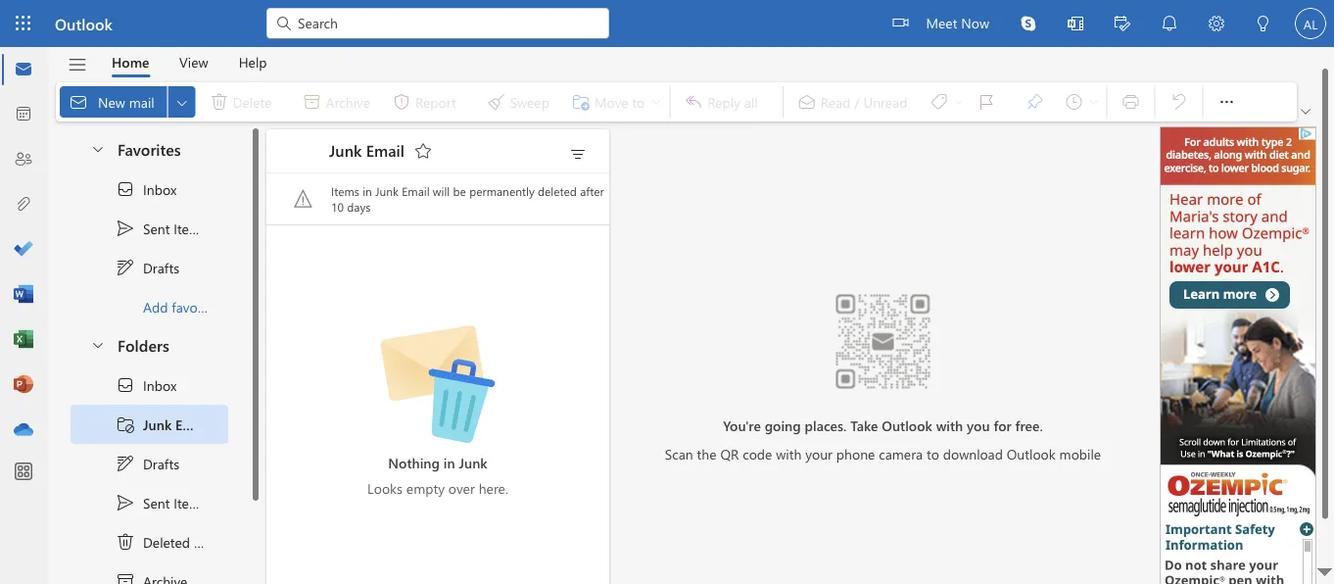 Task type: locate. For each thing, give the bounding box(es) containing it.
outlook up camera
[[882, 416, 933, 434]]

0 vertical spatial  sent items
[[116, 219, 207, 238]]

sent inside favorites tree
[[143, 219, 170, 237]]

inbox inside favorites tree
[[143, 180, 177, 198]]

junk up 'over'
[[459, 453, 488, 471]]

0 vertical spatial  drafts
[[116, 258, 179, 277]]

tree item
[[71, 562, 228, 584]]

1 vertical spatial 
[[116, 375, 135, 395]]

 tree item up deleted
[[71, 483, 228, 522]]

junk inside junk email 
[[329, 139, 362, 160]]

2  from the top
[[116, 375, 135, 395]]

0 vertical spatial outlook
[[55, 13, 113, 34]]

 new mail
[[69, 92, 155, 112]]

 tree item for add favorite
[[71, 170, 228, 209]]

 button left 'folders'
[[80, 326, 114, 363]]

 button inside favorites tree item
[[80, 130, 114, 167]]

1 vertical spatial  drafts
[[116, 454, 179, 473]]

1  tree item from the top
[[71, 248, 228, 287]]

outlook down free.
[[1007, 444, 1056, 462]]

 for add favorite
[[116, 179, 135, 199]]

2  drafts from the top
[[116, 454, 179, 473]]

 button
[[408, 135, 439, 167]]

items for 1st  tree item from the top of the page
[[174, 219, 207, 237]]

view
[[179, 53, 208, 71]]

 inbox inside favorites tree
[[116, 179, 177, 199]]

1 horizontal spatial in
[[444, 453, 455, 471]]

 button
[[80, 130, 114, 167], [80, 326, 114, 363]]

 button
[[1208, 82, 1247, 122]]

2  sent items from the top
[[116, 493, 207, 513]]

 drafts
[[116, 258, 179, 277], [116, 454, 179, 473]]

2  button from the top
[[80, 326, 114, 363]]

add favorite tree item
[[71, 287, 228, 326]]

your
[[806, 444, 833, 462]]

in inside nothing in junk looks empty over here.
[[444, 453, 455, 471]]

 tree item
[[71, 209, 228, 248], [71, 483, 228, 522]]

 inside favorites tree
[[116, 179, 135, 199]]

 drafts up add favorite tree item
[[116, 258, 179, 277]]

sent up add
[[143, 219, 170, 237]]

0 vertical spatial  tree item
[[71, 170, 228, 209]]

sent
[[143, 219, 170, 237], [143, 494, 170, 512]]


[[116, 219, 135, 238], [116, 493, 135, 513]]

1 vertical spatial  button
[[80, 326, 114, 363]]

1 vertical spatial sent
[[143, 494, 170, 512]]

 down  new mail
[[90, 141, 106, 156]]

 down 
[[116, 454, 135, 473]]

 tree item down favorites tree item
[[71, 209, 228, 248]]


[[1302, 107, 1311, 117]]

0 horizontal spatial in
[[363, 183, 372, 199]]

home button
[[97, 47, 164, 77]]

1 horizontal spatial with
[[937, 416, 964, 434]]

1 vertical spatial  inbox
[[116, 375, 177, 395]]

0 vertical spatial 
[[116, 258, 135, 277]]

email left  button
[[366, 139, 405, 160]]

with down going
[[776, 444, 802, 462]]

2 vertical spatial 
[[90, 337, 106, 352]]

phone
[[837, 444, 876, 462]]

after
[[580, 183, 604, 199]]

1  button from the top
[[80, 130, 114, 167]]

junk down move & delete group
[[329, 139, 362, 160]]

1  tree item from the top
[[71, 170, 228, 209]]


[[1209, 16, 1225, 31]]

 tree item down 'folders'
[[71, 366, 228, 405]]

1 vertical spatial inbox
[[143, 376, 177, 394]]

outlook link
[[55, 0, 113, 47]]

 button
[[1194, 0, 1241, 49]]


[[116, 179, 135, 199], [116, 375, 135, 395]]

 up add favorite tree item
[[116, 258, 135, 277]]


[[69, 92, 88, 112]]

looks
[[368, 479, 403, 497]]

1  inbox from the top
[[116, 179, 177, 199]]

tags group
[[788, 82, 1103, 122]]

 drafts inside favorites tree
[[116, 258, 179, 277]]

with left you
[[937, 416, 964, 434]]

word image
[[14, 285, 33, 305]]

will
[[433, 183, 450, 199]]

0 vertical spatial  tree item
[[71, 248, 228, 287]]

take
[[851, 416, 879, 434]]

2 horizontal spatial outlook
[[1007, 444, 1056, 462]]

 inbox for sent items
[[116, 375, 177, 395]]

 drafts down  tree item
[[116, 454, 179, 473]]

 tree item up add
[[71, 248, 228, 287]]

 button
[[1241, 0, 1288, 49]]

in inside items in junk email will be permanently deleted after 10 days
[[363, 183, 372, 199]]

 button for favorites
[[80, 130, 114, 167]]

 inbox down favorites tree item
[[116, 179, 177, 199]]

2  tree item from the top
[[71, 444, 228, 483]]

0 vertical spatial 
[[116, 179, 135, 199]]

email left will
[[402, 183, 430, 199]]

 button down  new mail
[[80, 130, 114, 167]]

sent up  tree item
[[143, 494, 170, 512]]

tab list
[[97, 47, 282, 77]]

in for nothing
[[444, 453, 455, 471]]

in
[[363, 183, 372, 199], [444, 453, 455, 471]]

be
[[453, 183, 466, 199]]

 sent items up deleted
[[116, 493, 207, 513]]

new
[[98, 92, 125, 111]]

 tree item down  junk email
[[71, 444, 228, 483]]

junk
[[329, 139, 362, 160], [376, 183, 399, 199], [143, 415, 172, 433], [459, 453, 488, 471]]

 tree item down 'favorites' at top
[[71, 170, 228, 209]]

excel image
[[14, 330, 33, 350]]

1 vertical spatial email
[[402, 183, 430, 199]]

0 vertical spatial sent
[[143, 219, 170, 237]]

1  drafts from the top
[[116, 258, 179, 277]]

drafts up add
[[143, 259, 179, 277]]

1 vertical spatial drafts
[[143, 455, 179, 473]]

 for favorites
[[90, 141, 106, 156]]

0 vertical spatial inbox
[[143, 180, 177, 198]]

free.
[[1016, 416, 1044, 434]]

inbox down favorites tree item
[[143, 180, 177, 198]]

tree
[[71, 366, 228, 584]]

 sent items inside favorites tree
[[116, 219, 207, 238]]

help button
[[224, 47, 282, 77]]

more apps image
[[14, 463, 33, 482]]

 up ''
[[116, 493, 135, 513]]

 sent items
[[116, 219, 207, 238], [116, 493, 207, 513]]

1 vertical spatial 
[[116, 493, 135, 513]]

items
[[331, 183, 360, 199], [174, 219, 207, 237], [174, 494, 207, 512], [194, 533, 227, 551]]


[[414, 141, 433, 161]]

1 vertical spatial outlook
[[882, 416, 933, 434]]

 sent items for second  tree item
[[116, 493, 207, 513]]

items inside favorites tree
[[174, 219, 207, 237]]

 right mail
[[174, 94, 190, 110]]

1 drafts from the top
[[143, 259, 179, 277]]

0 vertical spatial  button
[[80, 130, 114, 167]]

1 sent from the top
[[143, 219, 170, 237]]

 button
[[563, 140, 594, 168]]

the
[[697, 444, 717, 462]]

1 vertical spatial  tree item
[[71, 366, 228, 405]]

 sent items up add
[[116, 219, 207, 238]]

outlook up  button
[[55, 13, 113, 34]]

 up 
[[116, 375, 135, 395]]

 tree item
[[71, 248, 228, 287], [71, 444, 228, 483]]

inbox up  junk email
[[143, 376, 177, 394]]

to do image
[[14, 240, 33, 260]]


[[67, 54, 88, 75]]

1  from the top
[[116, 258, 135, 277]]

2 vertical spatial outlook
[[1007, 444, 1056, 462]]

drafts down  junk email
[[143, 455, 179, 473]]

folders tree item
[[71, 326, 228, 366]]

0 vertical spatial email
[[366, 139, 405, 160]]

items up favorite
[[174, 219, 207, 237]]

 tree item
[[71, 405, 228, 444]]

 down favorites tree item
[[116, 219, 135, 238]]

going
[[765, 416, 801, 434]]

 button
[[1298, 102, 1315, 122]]

items inside  deleted items
[[194, 533, 227, 551]]

2 drafts from the top
[[143, 455, 179, 473]]

junk right days
[[376, 183, 399, 199]]

 inside favorites tree
[[116, 258, 135, 277]]

0 vertical spatial in
[[363, 183, 372, 199]]

move & delete group
[[60, 82, 666, 122]]

people image
[[14, 150, 33, 170]]

0 vertical spatial 
[[116, 219, 135, 238]]

add
[[143, 298, 168, 316]]

in up 'over'
[[444, 453, 455, 471]]

message list section
[[267, 124, 610, 584]]

empty
[[407, 479, 445, 497]]

 inside favorites tree item
[[90, 141, 106, 156]]

email inside items in junk email will be permanently deleted after 10 days
[[402, 183, 430, 199]]

 inside popup button
[[174, 94, 190, 110]]

1  from the top
[[116, 219, 135, 238]]

inbox
[[143, 180, 177, 198], [143, 376, 177, 394]]

10
[[331, 199, 344, 215]]

 inbox
[[116, 179, 177, 199], [116, 375, 177, 395]]

 inbox inside tree
[[116, 375, 177, 395]]

1 vertical spatial  tree item
[[71, 444, 228, 483]]


[[1115, 16, 1131, 31]]

calendar image
[[14, 105, 33, 124]]

you're going places. take outlook with you for free. scan the qr code with your phone camera to download outlook mobile
[[665, 416, 1102, 462]]

you're
[[724, 416, 761, 434]]

here.
[[479, 479, 509, 497]]

over
[[449, 479, 475, 497]]

meet now
[[927, 13, 990, 31]]

meet
[[927, 13, 958, 31]]


[[174, 94, 190, 110], [90, 141, 106, 156], [90, 337, 106, 352]]

2  from the top
[[116, 454, 135, 473]]

email
[[366, 139, 405, 160], [402, 183, 430, 199], [176, 415, 209, 433]]

al image
[[1296, 8, 1327, 39]]

 button
[[58, 48, 97, 81]]

1  from the top
[[116, 179, 135, 199]]

tab list inside "application"
[[97, 47, 282, 77]]

outlook banner
[[0, 0, 1335, 49]]

junk right 
[[143, 415, 172, 433]]

items right 
[[331, 183, 360, 199]]

powerpoint image
[[14, 375, 33, 395]]

camera
[[879, 444, 923, 462]]

1 vertical spatial  sent items
[[116, 493, 207, 513]]

2 vertical spatial email
[[176, 415, 209, 433]]

tab list containing home
[[97, 47, 282, 77]]

outlook inside banner
[[55, 13, 113, 34]]

0 vertical spatial 
[[174, 94, 190, 110]]


[[116, 415, 135, 434]]

favorites tree
[[71, 123, 228, 326]]

1 vertical spatial with
[[776, 444, 802, 462]]

 button
[[1053, 0, 1100, 49]]

junk inside nothing in junk looks empty over here.
[[459, 453, 488, 471]]

items up  deleted items
[[174, 494, 207, 512]]

 left 'folders'
[[90, 337, 106, 352]]

2 inbox from the top
[[143, 376, 177, 394]]

 tree item for sent items
[[71, 444, 228, 483]]


[[116, 258, 135, 277], [116, 454, 135, 473]]

favorites
[[118, 138, 181, 159]]

1  sent items from the top
[[116, 219, 207, 238]]


[[116, 532, 135, 552]]

 tree item
[[71, 170, 228, 209], [71, 366, 228, 405]]

drafts inside favorites tree
[[143, 259, 179, 277]]

with
[[937, 416, 964, 434], [776, 444, 802, 462]]

application
[[0, 0, 1335, 584]]

view button
[[165, 47, 223, 77]]

places.
[[805, 416, 847, 434]]

 inside folders tree item
[[90, 337, 106, 352]]

1 vertical spatial in
[[444, 453, 455, 471]]

junk inside  junk email
[[143, 415, 172, 433]]

2  inbox from the top
[[116, 375, 177, 395]]

0 vertical spatial  inbox
[[116, 179, 177, 199]]

in right 10
[[363, 183, 372, 199]]

 search field
[[267, 0, 610, 44]]

2  tree item from the top
[[71, 366, 228, 405]]

0 vertical spatial drafts
[[143, 259, 179, 277]]

1 vertical spatial 
[[90, 141, 106, 156]]

drafts
[[143, 259, 179, 277], [143, 455, 179, 473]]

0 vertical spatial  tree item
[[71, 209, 228, 248]]

 button inside folders tree item
[[80, 326, 114, 363]]

for
[[994, 416, 1012, 434]]

1 vertical spatial  tree item
[[71, 483, 228, 522]]

qr
[[721, 444, 739, 462]]

outlook
[[55, 13, 113, 34], [882, 416, 933, 434], [1007, 444, 1056, 462]]

0 horizontal spatial outlook
[[55, 13, 113, 34]]

email right 
[[176, 415, 209, 433]]

items right deleted
[[194, 533, 227, 551]]

1 vertical spatial 
[[116, 454, 135, 473]]

 down favorites tree item
[[116, 179, 135, 199]]

you
[[967, 416, 990, 434]]

add favorite
[[143, 298, 217, 316]]

1 inbox from the top
[[143, 180, 177, 198]]

 inbox up  tree item
[[116, 375, 177, 395]]

 sent items for 1st  tree item from the top of the page
[[116, 219, 207, 238]]

mail image
[[14, 60, 33, 79]]



Task type: describe. For each thing, give the bounding box(es) containing it.
1 horizontal spatial outlook
[[882, 416, 933, 434]]


[[893, 15, 909, 30]]

inbox for sent items
[[143, 376, 177, 394]]


[[274, 14, 294, 33]]

drafts for sent items
[[143, 455, 179, 473]]


[[568, 145, 588, 165]]

to
[[927, 444, 940, 462]]

items for second  tree item
[[174, 494, 207, 512]]

 button
[[1006, 0, 1053, 47]]

left-rail-appbar navigation
[[4, 47, 43, 453]]

 deleted items
[[116, 532, 227, 552]]

 button
[[1100, 0, 1147, 49]]

junk email heading
[[304, 129, 439, 173]]

favorites tree item
[[71, 130, 228, 170]]

2 sent from the top
[[143, 494, 170, 512]]

 drafts for add favorite
[[116, 258, 179, 277]]

deleted
[[538, 183, 577, 199]]

folders
[[118, 334, 169, 355]]

help
[[239, 53, 267, 71]]

days
[[347, 199, 371, 215]]

mail
[[129, 92, 155, 111]]

nothing in junk looks empty over here.
[[368, 453, 509, 497]]

email inside junk email 
[[366, 139, 405, 160]]

0 vertical spatial with
[[937, 416, 964, 434]]

Search for email, meetings, files and more. field
[[296, 12, 598, 33]]

 drafts for sent items
[[116, 454, 179, 473]]


[[1021, 16, 1037, 31]]

inbox for add favorite
[[143, 180, 177, 198]]

 button
[[168, 86, 196, 118]]

2  from the top
[[116, 493, 135, 513]]


[[1160, 14, 1180, 33]]

items in junk email will be permanently deleted after 10 days
[[331, 183, 604, 215]]

tree containing 
[[71, 366, 228, 584]]

mobile
[[1060, 444, 1102, 462]]

code
[[743, 444, 773, 462]]

application containing outlook
[[0, 0, 1335, 584]]

 inside favorites tree
[[116, 219, 135, 238]]

junk inside items in junk email will be permanently deleted after 10 days
[[376, 183, 399, 199]]


[[1068, 16, 1084, 31]]

 button for folders
[[80, 326, 114, 363]]

 junk email
[[116, 415, 209, 434]]

 for sent items
[[116, 375, 135, 395]]

now
[[962, 13, 990, 31]]

deleted
[[143, 533, 190, 551]]

1  tree item from the top
[[71, 209, 228, 248]]

nothing
[[388, 453, 440, 471]]

junk email 
[[329, 139, 433, 161]]

 button
[[1147, 0, 1194, 47]]

home
[[112, 53, 149, 71]]


[[1257, 16, 1272, 31]]

 for sent items
[[116, 454, 135, 473]]

 inbox for add favorite
[[116, 179, 177, 199]]

files image
[[14, 195, 33, 215]]

0 horizontal spatial with
[[776, 444, 802, 462]]

download
[[944, 444, 1004, 462]]

items for  tree item
[[194, 533, 227, 551]]

 for folders
[[90, 337, 106, 352]]

 tree item for add favorite
[[71, 248, 228, 287]]

 tree item
[[71, 522, 228, 562]]

items inside items in junk email will be permanently deleted after 10 days
[[331, 183, 360, 199]]

in for items
[[363, 183, 372, 199]]

permanently
[[470, 183, 535, 199]]

2  tree item from the top
[[71, 483, 228, 522]]

scan
[[665, 444, 694, 462]]


[[294, 189, 314, 209]]

favorite
[[172, 298, 217, 316]]

drafts for add favorite
[[143, 259, 179, 277]]

onedrive image
[[14, 420, 33, 440]]


[[1218, 92, 1237, 112]]

 for add favorite
[[116, 258, 135, 277]]

email inside  junk email
[[176, 415, 209, 433]]

 tree item for sent items
[[71, 366, 228, 405]]



Task type: vqa. For each thing, say whether or not it's contained in the screenshot.

yes



